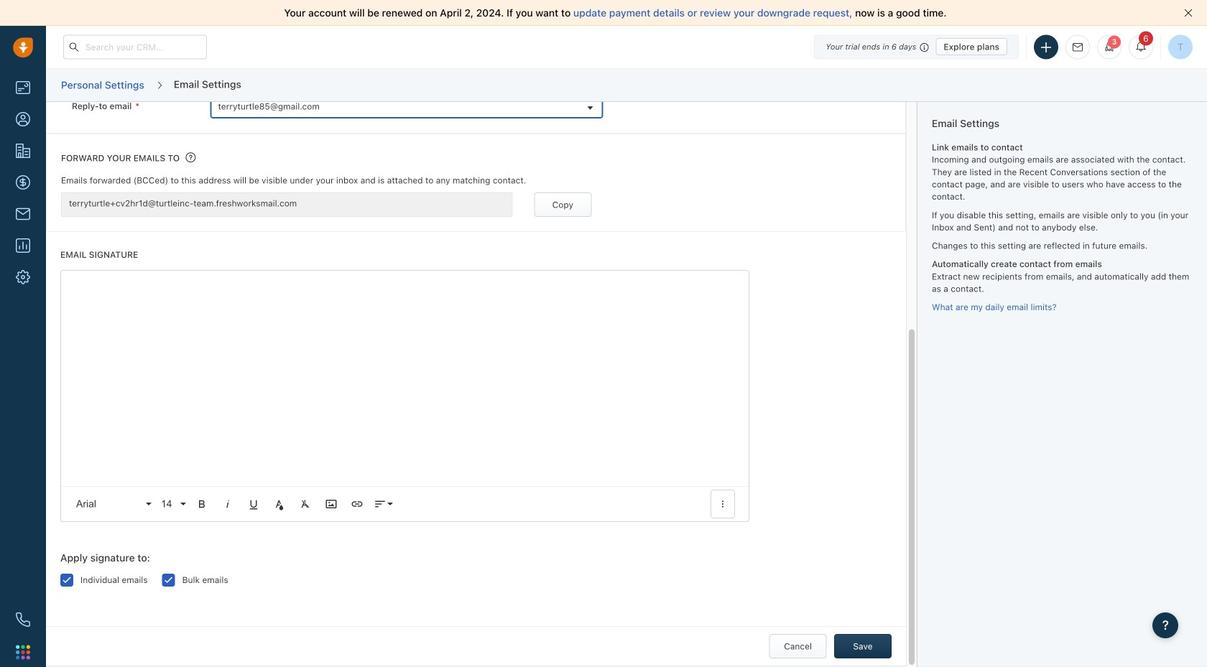 Task type: vqa. For each thing, say whether or not it's contained in the screenshot.
mng settings 'icon'
no



Task type: describe. For each thing, give the bounding box(es) containing it.
align image
[[374, 498, 387, 511]]

italic (⌘i) image
[[221, 498, 234, 511]]

clear formatting image
[[299, 498, 312, 511]]

phone element
[[9, 606, 37, 635]]

bold (⌘b) image
[[196, 498, 209, 511]]

insert link (⌘k) image
[[351, 498, 364, 511]]

freshworks switcher image
[[16, 646, 30, 660]]

insert image (⌘p) image
[[325, 498, 338, 511]]



Task type: locate. For each thing, give the bounding box(es) containing it.
application
[[60, 270, 750, 523]]

close image
[[1185, 9, 1194, 17]]

underline (⌘u) image
[[247, 498, 260, 511]]

text color image
[[273, 498, 286, 511]]

Search your CRM... text field
[[63, 35, 207, 59]]

send email image
[[1073, 43, 1084, 52]]

phone image
[[16, 613, 30, 628]]

question circled image
[[186, 152, 196, 163]]

more misc image
[[717, 498, 730, 511]]



